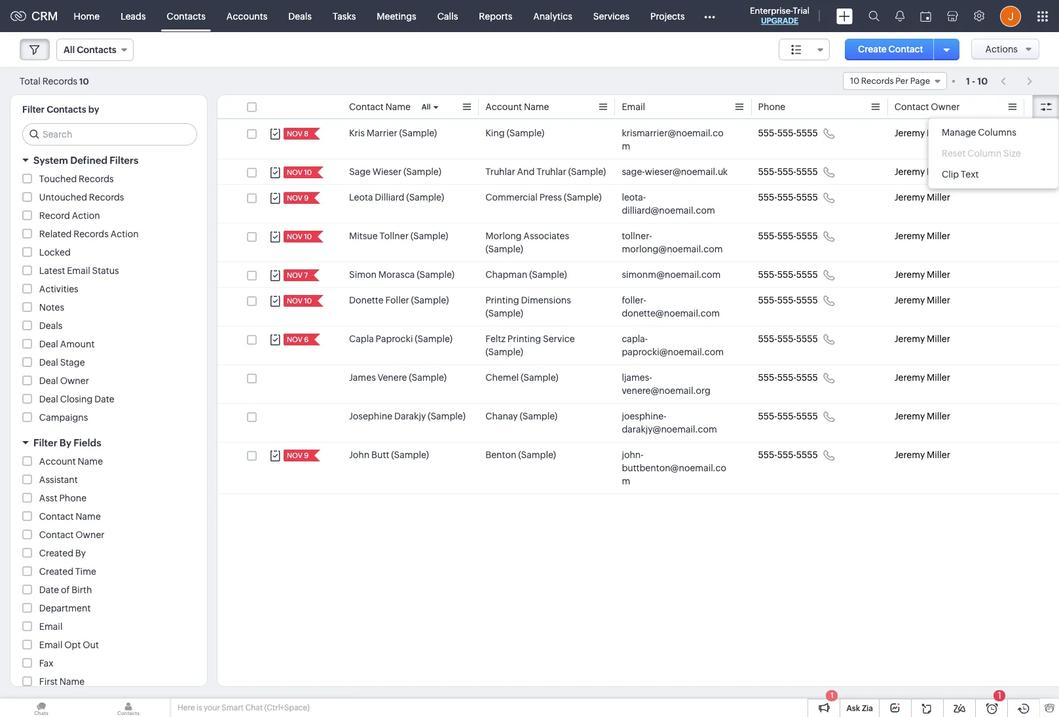 Task type: vqa. For each thing, say whether or not it's contained in the screenshot.
foller-
yes



Task type: locate. For each thing, give the bounding box(es) containing it.
nov 8
[[287, 130, 309, 138]]

account name up king (sample) link on the top of page
[[486, 102, 549, 112]]

nov 10 down nov 7
[[287, 297, 312, 305]]

555-555-5555
[[759, 128, 819, 138], [759, 166, 819, 177], [759, 192, 819, 203], [759, 231, 819, 241], [759, 269, 819, 280], [759, 295, 819, 305], [759, 334, 819, 344], [759, 372, 819, 383], [759, 411, 819, 421], [759, 450, 819, 460]]

filter down total
[[22, 104, 45, 115]]

3 jeremy miller from the top
[[895, 192, 951, 203]]

deal for deal owner
[[39, 376, 58, 386]]

account name down filter by fields
[[39, 456, 103, 467]]

filter down the campaigns
[[33, 437, 57, 448]]

0 vertical spatial created
[[39, 548, 73, 558]]

notes
[[39, 302, 64, 313]]

date right closing at the left of page
[[95, 394, 114, 404]]

contact owner down the page
[[895, 102, 960, 112]]

1 9 from the top
[[304, 194, 309, 202]]

action up related records action
[[72, 210, 100, 221]]

foller-
[[622, 295, 647, 305]]

truhlar left and
[[486, 166, 516, 177]]

all up kris marrier (sample)
[[422, 103, 431, 111]]

0 vertical spatial 9
[[304, 194, 309, 202]]

account name
[[486, 102, 549, 112], [39, 456, 103, 467]]

deals left the tasks
[[289, 11, 312, 21]]

name up 'kris marrier (sample)' link
[[386, 102, 411, 112]]

5555 for krismarrier@noemail.co m
[[797, 128, 819, 138]]

department
[[39, 603, 91, 613]]

10
[[978, 76, 988, 86], [851, 76, 860, 86], [79, 76, 89, 86], [304, 168, 312, 176], [304, 233, 312, 241], [304, 297, 312, 305]]

3 nov 10 from the top
[[287, 297, 312, 305]]

0 vertical spatial nov 9 link
[[284, 192, 310, 204]]

1 vertical spatial date
[[39, 585, 59, 595]]

by up time on the left bottom of the page
[[75, 548, 86, 558]]

capla- paprocki@noemail.com link
[[622, 332, 732, 359]]

8 nov from the top
[[287, 452, 303, 459]]

0 vertical spatial all
[[64, 45, 75, 55]]

5 555-555-5555 from the top
[[759, 269, 819, 280]]

0 vertical spatial contacts
[[167, 11, 206, 21]]

created down created by
[[39, 566, 73, 577]]

9 for leota
[[304, 194, 309, 202]]

projects link
[[640, 0, 696, 32]]

(sample) right press
[[564, 192, 602, 203]]

1 miller from the top
[[927, 128, 951, 138]]

email right latest
[[67, 265, 90, 276]]

feltz printing service (sample) link
[[486, 332, 609, 359]]

contacts down the home link
[[77, 45, 117, 55]]

filter for filter contacts by
[[22, 104, 45, 115]]

3 miller from the top
[[927, 192, 951, 203]]

m
[[622, 141, 631, 151], [622, 476, 631, 486]]

7 nov from the top
[[287, 336, 303, 343]]

(sample) right wieser
[[404, 166, 442, 177]]

m up sage-
[[622, 141, 631, 151]]

3 deal from the top
[[39, 376, 58, 386]]

donette@noemail.com
[[622, 308, 720, 319]]

1 horizontal spatial action
[[111, 229, 139, 239]]

0 vertical spatial m
[[622, 141, 631, 151]]

records down defined
[[79, 174, 114, 184]]

(sample) up feltz
[[486, 308, 524, 319]]

miller for capla- paprocki@noemail.com
[[927, 334, 951, 344]]

0 vertical spatial contact owner
[[895, 102, 960, 112]]

foller
[[386, 295, 409, 305]]

deal down deal stage
[[39, 376, 58, 386]]

services link
[[583, 0, 640, 32]]

9 for john
[[304, 452, 309, 459]]

search element
[[861, 0, 888, 32]]

0 vertical spatial by
[[60, 437, 71, 448]]

1 vertical spatial created
[[39, 566, 73, 577]]

records down touched records
[[89, 192, 124, 203]]

chemel (sample)
[[486, 372, 559, 383]]

0 vertical spatial date
[[95, 394, 114, 404]]

4 555-555-5555 from the top
[[759, 231, 819, 241]]

0 vertical spatial nov 9
[[287, 194, 309, 202]]

m inside krismarrier@noemail.co m
[[622, 141, 631, 151]]

555-555-5555 for tollner- morlong@noemail.com
[[759, 231, 819, 241]]

0 vertical spatial nov 10
[[287, 168, 312, 176]]

dilliard
[[375, 192, 405, 203]]

1 created from the top
[[39, 548, 73, 558]]

by inside dropdown button
[[60, 437, 71, 448]]

ask
[[847, 704, 861, 713]]

email
[[622, 102, 646, 112], [67, 265, 90, 276], [39, 621, 63, 632], [39, 640, 63, 650]]

name
[[386, 102, 411, 112], [524, 102, 549, 112], [78, 456, 103, 467], [76, 511, 101, 522], [59, 676, 85, 687]]

1 vertical spatial printing
[[508, 334, 542, 344]]

0 vertical spatial deals
[[289, 11, 312, 21]]

1 jeremy miller from the top
[[895, 128, 951, 138]]

1 truhlar from the left
[[486, 166, 516, 177]]

6 jeremy miller from the top
[[895, 295, 951, 305]]

2 created from the top
[[39, 566, 73, 577]]

time
[[75, 566, 96, 577]]

3 555-555-5555 from the top
[[759, 192, 819, 203]]

latest email status
[[39, 265, 119, 276]]

3 nov from the top
[[287, 194, 303, 202]]

5 5555 from the top
[[797, 269, 819, 280]]

morlong associates (sample) link
[[486, 229, 609, 256]]

8 miller from the top
[[927, 372, 951, 383]]

5555 for john- buttbenton@noemail.co m
[[797, 450, 819, 460]]

nov 10 link up nov 7
[[284, 231, 313, 243]]

contact name
[[349, 102, 411, 112], [39, 511, 101, 522]]

8 555-555-5555 from the top
[[759, 372, 819, 383]]

capla-
[[622, 334, 648, 344]]

(sample) right darakjy
[[428, 411, 466, 421]]

3 jeremy from the top
[[895, 192, 926, 203]]

0 vertical spatial contact name
[[349, 102, 411, 112]]

miller for joesphine- darakjy@noemail.com
[[927, 411, 951, 421]]

8 5555 from the top
[[797, 372, 819, 383]]

nov 9 link down the nov 8 link
[[284, 192, 310, 204]]

1 5555 from the top
[[797, 128, 819, 138]]

7 5555 from the top
[[797, 334, 819, 344]]

5555
[[797, 128, 819, 138], [797, 166, 819, 177], [797, 192, 819, 203], [797, 231, 819, 241], [797, 269, 819, 280], [797, 295, 819, 305], [797, 334, 819, 344], [797, 372, 819, 383], [797, 411, 819, 421], [797, 450, 819, 460]]

1 horizontal spatial truhlar
[[537, 166, 567, 177]]

7
[[304, 271, 308, 279]]

1 vertical spatial nov 9
[[287, 452, 309, 459]]

10 right -
[[978, 76, 988, 86]]

5555 for tollner- morlong@noemail.com
[[797, 231, 819, 241]]

name down fields
[[78, 456, 103, 467]]

leota-
[[622, 192, 646, 203]]

0 horizontal spatial all
[[64, 45, 75, 55]]

1 horizontal spatial deals
[[289, 11, 312, 21]]

nov 9 left leota
[[287, 194, 309, 202]]

buttbenton@noemail.co
[[622, 463, 727, 473]]

action up status
[[111, 229, 139, 239]]

(sample) down feltz
[[486, 347, 524, 357]]

jeremy for john- buttbenton@noemail.co m
[[895, 450, 926, 460]]

deal up the campaigns
[[39, 394, 58, 404]]

2 vertical spatial nov 10
[[287, 297, 312, 305]]

asst phone
[[39, 493, 87, 503]]

account up king
[[486, 102, 522, 112]]

4 jeremy miller from the top
[[895, 231, 951, 241]]

john butt (sample) link
[[349, 448, 429, 461]]

5555 for ljames- venere@noemail.org
[[797, 372, 819, 383]]

leota- dilliard@noemail.com link
[[622, 191, 732, 217]]

Other Modules field
[[696, 6, 724, 27]]

0 vertical spatial nov 10 link
[[284, 166, 313, 178]]

0 horizontal spatial contact name
[[39, 511, 101, 522]]

nov for leota dilliard (sample)
[[287, 194, 303, 202]]

records left per
[[862, 76, 894, 86]]

(sample) down morlong
[[486, 244, 524, 254]]

chapman (sample)
[[486, 269, 567, 280]]

7 miller from the top
[[927, 334, 951, 344]]

created up created time
[[39, 548, 73, 558]]

nov 10 link down nov 7
[[284, 295, 313, 307]]

contacts left by
[[47, 104, 86, 115]]

truhlar up press
[[537, 166, 567, 177]]

5555 for sage-wieser@noemail.uk
[[797, 166, 819, 177]]

nov for kris marrier (sample)
[[287, 130, 303, 138]]

1 horizontal spatial phone
[[759, 102, 786, 112]]

2 9 from the top
[[304, 452, 309, 459]]

jeremy miller for leota- dilliard@noemail.com
[[895, 192, 951, 203]]

asst
[[39, 493, 57, 503]]

(sample) down feltz printing service (sample) link
[[521, 372, 559, 383]]

printing dimensions (sample)
[[486, 295, 571, 319]]

10 555-555-5555 from the top
[[759, 450, 819, 460]]

by left fields
[[60, 437, 71, 448]]

9 miller from the top
[[927, 411, 951, 421]]

0 horizontal spatial by
[[60, 437, 71, 448]]

10 jeremy from the top
[[895, 450, 926, 460]]

1 nov 10 link from the top
[[284, 166, 313, 178]]

555-555-5555 for sage-wieser@noemail.uk
[[759, 166, 819, 177]]

jeremy for joesphine- darakjy@noemail.com
[[895, 411, 926, 421]]

all up total records 10
[[64, 45, 75, 55]]

(sample) inside 'feltz printing service (sample)'
[[486, 347, 524, 357]]

leads link
[[110, 0, 156, 32]]

(sample) right paprocki at the left top
[[415, 334, 453, 344]]

crm
[[31, 9, 58, 23]]

here is your smart chat (ctrl+space)
[[178, 703, 310, 712]]

owner
[[931, 102, 960, 112], [60, 376, 89, 386], [76, 530, 105, 540]]

contacts link
[[156, 0, 216, 32]]

6 jeremy from the top
[[895, 295, 926, 305]]

contact name down asst phone
[[39, 511, 101, 522]]

nov for sage wieser (sample)
[[287, 168, 303, 176]]

contacts image
[[87, 699, 170, 717]]

7 jeremy from the top
[[895, 334, 926, 344]]

jeremy miller for john- buttbenton@noemail.co m
[[895, 450, 951, 460]]

row group containing kris marrier (sample)
[[218, 121, 1060, 494]]

All Contacts field
[[56, 39, 134, 61]]

home link
[[63, 0, 110, 32]]

assistant
[[39, 475, 78, 485]]

contacts inside field
[[77, 45, 117, 55]]

james venere (sample) link
[[349, 371, 447, 384]]

jeremy for leota- dilliard@noemail.com
[[895, 192, 926, 203]]

(sample) right 'foller'
[[411, 295, 449, 305]]

miller
[[927, 128, 951, 138], [927, 166, 951, 177], [927, 192, 951, 203], [927, 231, 951, 241], [927, 269, 951, 280], [927, 295, 951, 305], [927, 334, 951, 344], [927, 372, 951, 383], [927, 411, 951, 421], [927, 450, 951, 460]]

records for related
[[74, 229, 109, 239]]

date of birth
[[39, 585, 92, 595]]

1 vertical spatial nov 10 link
[[284, 231, 313, 243]]

2 m from the top
[[622, 476, 631, 486]]

1 nov 9 from the top
[[287, 194, 309, 202]]

1 vertical spatial by
[[75, 548, 86, 558]]

contacts right leads link
[[167, 11, 206, 21]]

chapman
[[486, 269, 528, 280]]

1 horizontal spatial all
[[422, 103, 431, 111]]

nov for capla paprocki (sample)
[[287, 336, 303, 343]]

nov for mitsue tollner (sample)
[[287, 233, 303, 241]]

2 nov 10 from the top
[[287, 233, 312, 241]]

email up krismarrier@noemail.co
[[622, 102, 646, 112]]

8 jeremy miller from the top
[[895, 372, 951, 383]]

10 up by
[[79, 76, 89, 86]]

5555 for simonm@noemail.com
[[797, 269, 819, 280]]

name right first
[[59, 676, 85, 687]]

by for created
[[75, 548, 86, 558]]

4 deal from the top
[[39, 394, 58, 404]]

1 nov 9 link from the top
[[284, 192, 310, 204]]

truhlar
[[486, 166, 516, 177], [537, 166, 567, 177]]

enterprise-
[[750, 6, 793, 16]]

10 down the 8
[[304, 168, 312, 176]]

signals element
[[888, 0, 913, 32]]

5555 for foller- donette@noemail.com
[[797, 295, 819, 305]]

6 5555 from the top
[[797, 295, 819, 305]]

1 vertical spatial nov 10
[[287, 233, 312, 241]]

name up king (sample) link on the top of page
[[524, 102, 549, 112]]

jeremy for simonm@noemail.com
[[895, 269, 926, 280]]

records for untouched
[[89, 192, 124, 203]]

1 vertical spatial action
[[111, 229, 139, 239]]

9 left leota
[[304, 194, 309, 202]]

1 horizontal spatial account name
[[486, 102, 549, 112]]

2 deal from the top
[[39, 357, 58, 368]]

create
[[859, 44, 887, 54]]

all inside field
[[64, 45, 75, 55]]

jeremy for foller- donette@noemail.com
[[895, 295, 926, 305]]

printing inside printing dimensions (sample)
[[486, 295, 519, 305]]

5 nov from the top
[[287, 271, 303, 279]]

owner up manage
[[931, 102, 960, 112]]

6
[[304, 336, 309, 343]]

krismarrier@noemail.co
[[622, 128, 724, 138]]

1 jeremy from the top
[[895, 128, 926, 138]]

(sample) right dilliard
[[407, 192, 444, 203]]

7 555-555-5555 from the top
[[759, 334, 819, 344]]

and
[[517, 166, 535, 177]]

trial
[[793, 6, 810, 16]]

date left 'of'
[[39, 585, 59, 595]]

1 nov 10 from the top
[[287, 168, 312, 176]]

search image
[[869, 10, 880, 22]]

None field
[[779, 39, 831, 60]]

nov
[[287, 130, 303, 138], [287, 168, 303, 176], [287, 194, 303, 202], [287, 233, 303, 241], [287, 271, 303, 279], [287, 297, 303, 305], [287, 336, 303, 343], [287, 452, 303, 459]]

9 jeremy from the top
[[895, 411, 926, 421]]

2 truhlar from the left
[[537, 166, 567, 177]]

morlong
[[486, 231, 522, 241]]

4 miller from the top
[[927, 231, 951, 241]]

simonm@noemail.com
[[622, 269, 721, 280]]

1 vertical spatial m
[[622, 476, 631, 486]]

1 vertical spatial account
[[39, 456, 76, 467]]

butt
[[372, 450, 390, 460]]

2 jeremy miller from the top
[[895, 166, 951, 177]]

deal for deal stage
[[39, 357, 58, 368]]

2 nov from the top
[[287, 168, 303, 176]]

navigation
[[995, 71, 1040, 90]]

0 horizontal spatial phone
[[59, 493, 87, 503]]

9 5555 from the top
[[797, 411, 819, 421]]

printing right feltz
[[508, 334, 542, 344]]

(sample) right butt
[[391, 450, 429, 460]]

records inside field
[[862, 76, 894, 86]]

john- buttbenton@noemail.co m
[[622, 450, 727, 486]]

filter by fields
[[33, 437, 101, 448]]

2 vertical spatial nov 10 link
[[284, 295, 313, 307]]

nov 9 link left john
[[284, 450, 310, 461]]

contact up per
[[889, 44, 924, 54]]

3 nov 10 link from the top
[[284, 295, 313, 307]]

1 vertical spatial filter
[[33, 437, 57, 448]]

0 horizontal spatial date
[[39, 585, 59, 595]]

2 nov 9 link from the top
[[284, 450, 310, 461]]

ljames- venere@noemail.org
[[622, 372, 711, 396]]

0 horizontal spatial truhlar
[[486, 166, 516, 177]]

5 jeremy from the top
[[895, 269, 926, 280]]

1 vertical spatial all
[[422, 103, 431, 111]]

(sample) inside printing dimensions (sample)
[[486, 308, 524, 319]]

calls
[[438, 11, 458, 21]]

deals link
[[278, 0, 322, 32]]

profile element
[[993, 0, 1030, 32]]

nov 9 link for john
[[284, 450, 310, 461]]

jeremy for ljames- venere@noemail.org
[[895, 372, 926, 383]]

nov 10 up nov 7
[[287, 233, 312, 241]]

row group
[[218, 121, 1060, 494]]

records down record action
[[74, 229, 109, 239]]

(sample) right venere
[[409, 372, 447, 383]]

nov 10 link down nov 8
[[284, 166, 313, 178]]

9 jeremy miller from the top
[[895, 411, 951, 421]]

1 m from the top
[[622, 141, 631, 151]]

deals down notes
[[39, 321, 63, 331]]

2 nov 10 link from the top
[[284, 231, 313, 243]]

create menu element
[[829, 0, 861, 32]]

leota dilliard (sample)
[[349, 192, 444, 203]]

krismarrier@noemail.co m
[[622, 128, 724, 151]]

owner up created by
[[76, 530, 105, 540]]

1 vertical spatial contacts
[[77, 45, 117, 55]]

miller for foller- donette@noemail.com
[[927, 295, 951, 305]]

10 jeremy miller from the top
[[895, 450, 951, 460]]

2 vertical spatial contacts
[[47, 104, 86, 115]]

6 nov from the top
[[287, 297, 303, 305]]

9 555-555-5555 from the top
[[759, 411, 819, 421]]

deal up deal stage
[[39, 339, 58, 349]]

1 vertical spatial phone
[[59, 493, 87, 503]]

0 vertical spatial account
[[486, 102, 522, 112]]

nov for john butt (sample)
[[287, 452, 303, 459]]

jeremy miller for ljames- venere@noemail.org
[[895, 372, 951, 383]]

1 deal from the top
[[39, 339, 58, 349]]

6 miller from the top
[[927, 295, 951, 305]]

4 5555 from the top
[[797, 231, 819, 241]]

signals image
[[896, 10, 905, 22]]

7 jeremy miller from the top
[[895, 334, 951, 344]]

nov 7
[[287, 271, 308, 279]]

simon morasca (sample) link
[[349, 268, 455, 281]]

donette foller (sample) link
[[349, 294, 449, 307]]

4 jeremy from the top
[[895, 231, 926, 241]]

size image
[[792, 44, 802, 56]]

nov 10
[[287, 168, 312, 176], [287, 233, 312, 241], [287, 297, 312, 305]]

by for filter
[[60, 437, 71, 448]]

1 nov from the top
[[287, 130, 303, 138]]

1 vertical spatial nov 9 link
[[284, 450, 310, 461]]

(ctrl+space)
[[264, 703, 310, 712]]

account up assistant
[[39, 456, 76, 467]]

5 miller from the top
[[927, 269, 951, 280]]

0 horizontal spatial account name
[[39, 456, 103, 467]]

8 jeremy from the top
[[895, 372, 926, 383]]

actions
[[986, 44, 1019, 54]]

darakjy@noemail.com
[[622, 424, 718, 435]]

leota
[[349, 192, 373, 203]]

2 jeremy from the top
[[895, 166, 926, 177]]

1 555-555-5555 from the top
[[759, 128, 819, 138]]

contact down asst phone
[[39, 511, 74, 522]]

m down john-
[[622, 476, 631, 486]]

5555 for capla- paprocki@noemail.com
[[797, 334, 819, 344]]

benton (sample) link
[[486, 448, 556, 461]]

deal stage
[[39, 357, 85, 368]]

10 5555 from the top
[[797, 450, 819, 460]]

filter inside dropdown button
[[33, 437, 57, 448]]

nov 9 for leota dilliard (sample)
[[287, 194, 309, 202]]

2 miller from the top
[[927, 166, 951, 177]]

nov 9 left john
[[287, 452, 309, 459]]

contact name up marrier
[[349, 102, 411, 112]]

0 vertical spatial printing
[[486, 295, 519, 305]]

printing down chapman
[[486, 295, 519, 305]]

chanay (sample)
[[486, 411, 558, 421]]

0 horizontal spatial deals
[[39, 321, 63, 331]]

deal for deal amount
[[39, 339, 58, 349]]

deal left stage
[[39, 357, 58, 368]]

nov 10 link for sage
[[284, 166, 313, 178]]

per
[[896, 76, 909, 86]]

ask zia
[[847, 704, 874, 713]]

5 jeremy miller from the top
[[895, 269, 951, 280]]

0 horizontal spatial contact owner
[[39, 530, 105, 540]]

5555 for leota- dilliard@noemail.com
[[797, 192, 819, 203]]

tasks link
[[322, 0, 367, 32]]

records up filter contacts by
[[42, 76, 77, 86]]

2 555-555-5555 from the top
[[759, 166, 819, 177]]

4 nov from the top
[[287, 233, 303, 241]]

1 vertical spatial 9
[[304, 452, 309, 459]]

(sample) right king
[[507, 128, 545, 138]]

contact owner up created by
[[39, 530, 105, 540]]

contacts for all contacts
[[77, 45, 117, 55]]

0 vertical spatial phone
[[759, 102, 786, 112]]

nov 10 down nov 8
[[287, 168, 312, 176]]

enterprise-trial upgrade
[[750, 6, 810, 26]]

1 vertical spatial deals
[[39, 321, 63, 331]]

2 5555 from the top
[[797, 166, 819, 177]]

10 miller from the top
[[927, 450, 951, 460]]

2 horizontal spatial 1
[[998, 690, 1002, 701]]

1 horizontal spatial by
[[75, 548, 86, 558]]

9 left john
[[304, 452, 309, 459]]

0 vertical spatial filter
[[22, 104, 45, 115]]

zia
[[862, 704, 874, 713]]

6 555-555-5555 from the top
[[759, 295, 819, 305]]

deal for deal closing date
[[39, 394, 58, 404]]

0 vertical spatial action
[[72, 210, 100, 221]]

10 down create at right top
[[851, 76, 860, 86]]

name down asst phone
[[76, 511, 101, 522]]

owner up closing at the left of page
[[60, 376, 89, 386]]

1 vertical spatial contact name
[[39, 511, 101, 522]]

3 5555 from the top
[[797, 192, 819, 203]]

locked
[[39, 247, 71, 258]]

2 nov 9 from the top
[[287, 452, 309, 459]]

mitsue tollner (sample) link
[[349, 229, 449, 243]]



Task type: describe. For each thing, give the bounding box(es) containing it.
filter for filter by fields
[[33, 437, 57, 448]]

miller for tollner- morlong@noemail.com
[[927, 231, 951, 241]]

jeremy miller for simonm@noemail.com
[[895, 269, 951, 280]]

1 horizontal spatial account
[[486, 102, 522, 112]]

(sample) right tollner
[[411, 231, 449, 241]]

create menu image
[[837, 8, 853, 24]]

printing inside 'feltz printing service (sample)'
[[508, 334, 542, 344]]

records for touched
[[79, 174, 114, 184]]

0 horizontal spatial account
[[39, 456, 76, 467]]

0 vertical spatial owner
[[931, 102, 960, 112]]

josephine darakjy (sample) link
[[349, 410, 466, 423]]

marrier
[[367, 128, 398, 138]]

all for all contacts
[[64, 45, 75, 55]]

0 horizontal spatial 1
[[831, 691, 834, 699]]

all for all
[[422, 103, 431, 111]]

foller- donette@noemail.com
[[622, 295, 720, 319]]

kris
[[349, 128, 365, 138]]

contact up kris
[[349, 102, 384, 112]]

555-555-5555 for leota- dilliard@noemail.com
[[759, 192, 819, 203]]

donette foller (sample)
[[349, 295, 449, 305]]

miller for ljames- venere@noemail.org
[[927, 372, 951, 383]]

(sample) up dimensions
[[530, 269, 567, 280]]

birth
[[72, 585, 92, 595]]

associates
[[524, 231, 570, 241]]

by
[[88, 104, 99, 115]]

10 Records Per Page field
[[843, 72, 948, 90]]

dimensions
[[521, 295, 571, 305]]

1 vertical spatial contact owner
[[39, 530, 105, 540]]

system defined filters button
[[10, 149, 207, 172]]

jeremy miller for krismarrier@noemail.co m
[[895, 128, 951, 138]]

nov 10 link for donette
[[284, 295, 313, 307]]

(sample) right chanay
[[520, 411, 558, 421]]

created for created by
[[39, 548, 73, 558]]

create contact
[[859, 44, 924, 54]]

1 horizontal spatial date
[[95, 394, 114, 404]]

contact inside button
[[889, 44, 924, 54]]

here
[[178, 703, 195, 712]]

donette
[[349, 295, 384, 305]]

stage
[[60, 357, 85, 368]]

miller for john- buttbenton@noemail.co m
[[927, 450, 951, 460]]

(sample) right marrier
[[399, 128, 437, 138]]

josephine darakjy (sample)
[[349, 411, 466, 421]]

meetings
[[377, 11, 417, 21]]

nov 9 for john butt (sample)
[[287, 452, 309, 459]]

nov for simon morasca (sample)
[[287, 271, 303, 279]]

fax
[[39, 658, 54, 669]]

james
[[349, 372, 376, 383]]

1 horizontal spatial contact name
[[349, 102, 411, 112]]

records for total
[[42, 76, 77, 86]]

dilliard@noemail.com
[[622, 205, 716, 216]]

all contacts
[[64, 45, 117, 55]]

king (sample) link
[[486, 126, 545, 140]]

accounts
[[227, 11, 268, 21]]

truhlar and truhlar (sample) link
[[486, 165, 606, 178]]

555-555-5555 for foller- donette@noemail.com
[[759, 295, 819, 305]]

contact up created by
[[39, 530, 74, 540]]

chat
[[245, 703, 263, 712]]

filter contacts by
[[22, 104, 99, 115]]

nov 10 for sage wieser (sample)
[[287, 168, 312, 176]]

leads
[[121, 11, 146, 21]]

jeremy miller for capla- paprocki@noemail.com
[[895, 334, 951, 344]]

jeremy for capla- paprocki@noemail.com
[[895, 334, 926, 344]]

555-555-5555 for simonm@noemail.com
[[759, 269, 819, 280]]

closing
[[60, 394, 93, 404]]

chats image
[[0, 699, 83, 717]]

1 horizontal spatial 1
[[967, 76, 971, 86]]

calendar image
[[921, 11, 932, 21]]

tollner
[[380, 231, 409, 241]]

10 inside total records 10
[[79, 76, 89, 86]]

created for created time
[[39, 566, 73, 577]]

2 vertical spatial owner
[[76, 530, 105, 540]]

venere@noemail.org
[[622, 385, 711, 396]]

email down department
[[39, 621, 63, 632]]

1 horizontal spatial contact owner
[[895, 102, 960, 112]]

miller for krismarrier@noemail.co m
[[927, 128, 951, 138]]

venere
[[378, 372, 407, 383]]

text
[[962, 169, 979, 180]]

deal amount
[[39, 339, 95, 349]]

nov 9 link for leota
[[284, 192, 310, 204]]

created time
[[39, 566, 96, 577]]

defined
[[70, 155, 108, 166]]

james venere (sample)
[[349, 372, 447, 383]]

kris marrier (sample) link
[[349, 126, 437, 140]]

ljames- venere@noemail.org link
[[622, 371, 732, 397]]

josephine
[[349, 411, 393, 421]]

commercial press (sample) link
[[486, 191, 602, 204]]

555-555-5555 for joesphine- darakjy@noemail.com
[[759, 411, 819, 421]]

page
[[911, 76, 931, 86]]

touched records
[[39, 174, 114, 184]]

analytics link
[[523, 0, 583, 32]]

commercial
[[486, 192, 538, 203]]

record
[[39, 210, 70, 221]]

records for 10
[[862, 76, 894, 86]]

paprocki
[[376, 334, 413, 344]]

contacts for filter contacts by
[[47, 104, 86, 115]]

feltz
[[486, 334, 506, 344]]

miller for sage-wieser@noemail.uk
[[927, 166, 951, 177]]

clip text
[[943, 169, 979, 180]]

untouched
[[39, 192, 87, 203]]

analytics
[[534, 11, 573, 21]]

m inside "john- buttbenton@noemail.co m"
[[622, 476, 631, 486]]

jeremy miller for tollner- morlong@noemail.com
[[895, 231, 951, 241]]

wieser@noemail.uk
[[645, 166, 728, 177]]

0 horizontal spatial action
[[72, 210, 100, 221]]

jeremy for tollner- morlong@noemail.com
[[895, 231, 926, 241]]

10 down 7
[[304, 297, 312, 305]]

chanay
[[486, 411, 518, 421]]

opt
[[64, 640, 81, 650]]

darakjy
[[394, 411, 426, 421]]

sage-wieser@noemail.uk link
[[622, 165, 728, 178]]

nov 8 link
[[284, 128, 310, 140]]

(sample) right benton
[[519, 450, 556, 460]]

accounts link
[[216, 0, 278, 32]]

1 vertical spatial account name
[[39, 456, 103, 467]]

profile image
[[1001, 6, 1022, 27]]

nov 10 for donette foller (sample)
[[287, 297, 312, 305]]

related
[[39, 229, 72, 239]]

nov 10 link for mitsue
[[284, 231, 313, 243]]

jeremy for sage-wieser@noemail.uk
[[895, 166, 926, 177]]

chapman (sample) link
[[486, 268, 567, 281]]

555-555-5555 for ljames- venere@noemail.org
[[759, 372, 819, 383]]

upgrade
[[762, 16, 799, 26]]

5555 for joesphine- darakjy@noemail.com
[[797, 411, 819, 421]]

jeremy miller for foller- donette@noemail.com
[[895, 295, 951, 305]]

reports link
[[469, 0, 523, 32]]

sage
[[349, 166, 371, 177]]

555-555-5555 for capla- paprocki@noemail.com
[[759, 334, 819, 344]]

mitsue
[[349, 231, 378, 241]]

total
[[20, 76, 41, 86]]

email opt out
[[39, 640, 99, 650]]

0 vertical spatial account name
[[486, 102, 549, 112]]

morlong@noemail.com
[[622, 244, 723, 254]]

capla- paprocki@noemail.com
[[622, 334, 724, 357]]

capla
[[349, 334, 374, 344]]

1 - 10
[[967, 76, 988, 86]]

miller for leota- dilliard@noemail.com
[[927, 192, 951, 203]]

first name
[[39, 676, 85, 687]]

(sample) right morasca at the top
[[417, 269, 455, 280]]

truhlar and truhlar (sample)
[[486, 166, 606, 177]]

jeremy for krismarrier@noemail.co m
[[895, 128, 926, 138]]

nov 10 for mitsue tollner (sample)
[[287, 233, 312, 241]]

feltz printing service (sample)
[[486, 334, 575, 357]]

(sample) inside morlong associates (sample)
[[486, 244, 524, 254]]

simon morasca (sample)
[[349, 269, 455, 280]]

nov for donette foller (sample)
[[287, 297, 303, 305]]

Search text field
[[23, 124, 197, 145]]

leota- dilliard@noemail.com
[[622, 192, 716, 216]]

services
[[594, 11, 630, 21]]

1 vertical spatial owner
[[60, 376, 89, 386]]

miller for simonm@noemail.com
[[927, 269, 951, 280]]

foller- donette@noemail.com link
[[622, 294, 732, 320]]

out
[[83, 640, 99, 650]]

(sample) left sage-
[[569, 166, 606, 177]]

jeremy miller for sage-wieser@noemail.uk
[[895, 166, 951, 177]]

10 up 7
[[304, 233, 312, 241]]

sage wieser (sample)
[[349, 166, 442, 177]]

amount
[[60, 339, 95, 349]]

contact down the page
[[895, 102, 930, 112]]

john- buttbenton@noemail.co m link
[[622, 448, 732, 488]]

jeremy miller for joesphine- darakjy@noemail.com
[[895, 411, 951, 421]]

related records action
[[39, 229, 139, 239]]

555-555-5555 for john- buttbenton@noemail.co m
[[759, 450, 819, 460]]

10 inside field
[[851, 76, 860, 86]]

created by
[[39, 548, 86, 558]]

printing dimensions (sample) link
[[486, 294, 609, 320]]

morlong associates (sample)
[[486, 231, 570, 254]]

555-555-5555 for krismarrier@noemail.co m
[[759, 128, 819, 138]]

email up fax
[[39, 640, 63, 650]]



